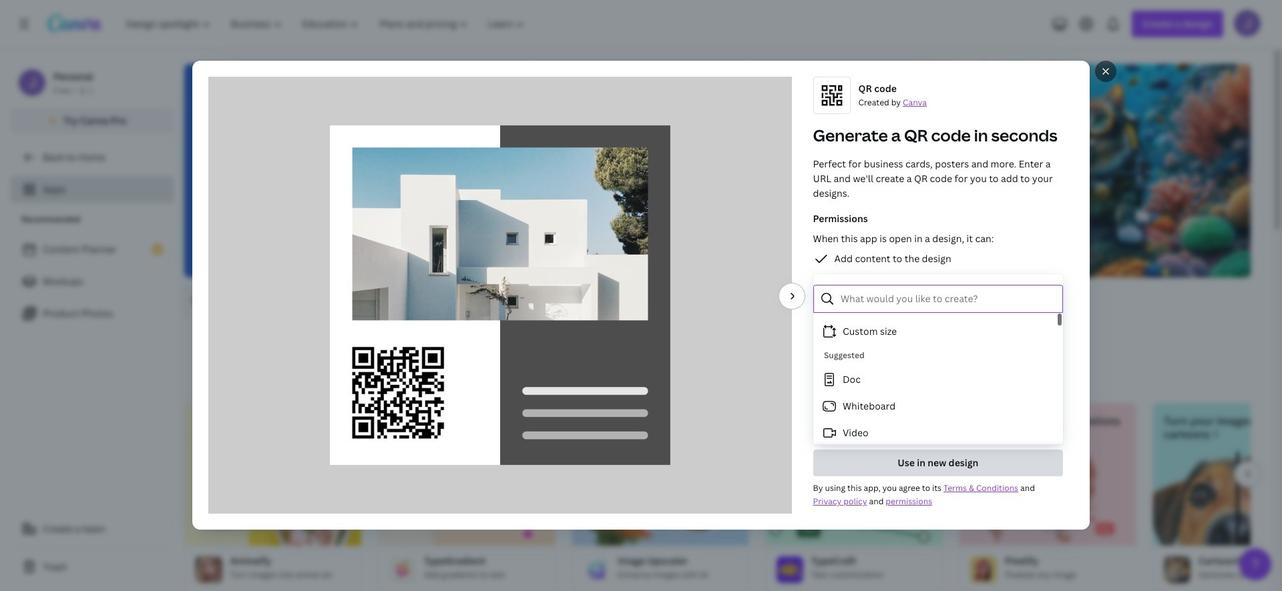 Task type: describe. For each thing, give the bounding box(es) containing it.
an image with a cursor next to a text box containing the prompt "a cat going scuba diving" to generate an image. the generated image of a cat doing scuba diving is behind the text box. image
[[871, 64, 1251, 278]]

0 vertical spatial cartoonify image
[[1153, 452, 1282, 546]]

typegradient image
[[389, 557, 416, 584]]

1 vertical spatial image upscaler image
[[583, 557, 610, 584]]

What would you like to create? search field
[[841, 286, 1054, 312]]



Task type: vqa. For each thing, say whether or not it's contained in the screenshot.
Animeify image to the top
yes



Task type: locate. For each thing, give the bounding box(es) containing it.
1 horizontal spatial list
[[813, 251, 1063, 288]]

list
[[11, 236, 174, 327], [813, 251, 1063, 288]]

typegradient image
[[379, 452, 555, 546]]

image upscaler image
[[572, 452, 749, 546], [583, 557, 610, 584]]

typecraft image
[[766, 452, 942, 546], [777, 557, 803, 584]]

animeify image
[[196, 557, 222, 584]]

top level navigation element
[[118, 11, 536, 37]]

pixelify image
[[970, 557, 997, 584]]

animeify image
[[185, 452, 361, 546]]

cartoonify image
[[1153, 452, 1282, 546], [1164, 557, 1191, 584]]

1 vertical spatial cartoonify image
[[1164, 557, 1191, 584]]

Input field to search for apps search field
[[211, 289, 416, 314]]

0 vertical spatial image upscaler image
[[572, 452, 749, 546]]

pixelify image
[[960, 452, 1136, 546]]

1 vertical spatial typecraft image
[[777, 557, 803, 584]]

0 vertical spatial typecraft image
[[766, 452, 942, 546]]

0 horizontal spatial list
[[11, 236, 174, 327]]



